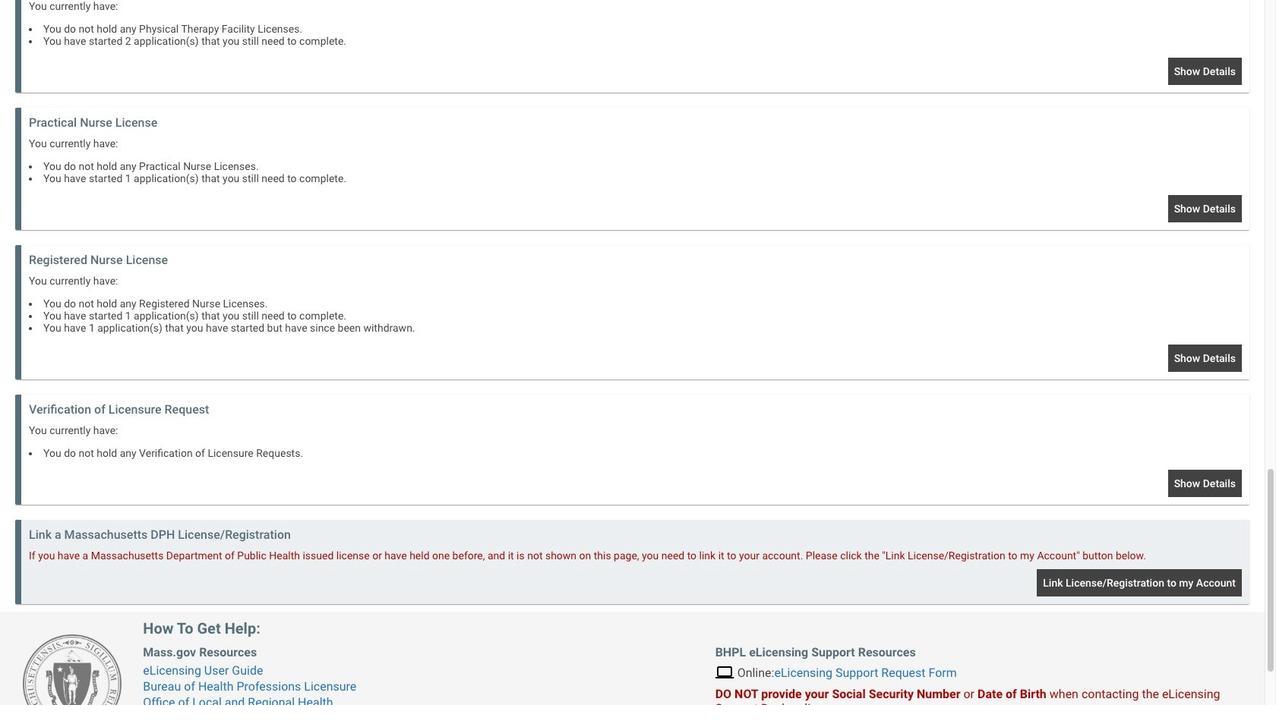 Task type: vqa. For each thing, say whether or not it's contained in the screenshot.
4th row
no



Task type: locate. For each thing, give the bounding box(es) containing it.
massachusetts state seal image
[[23, 635, 122, 706]]



